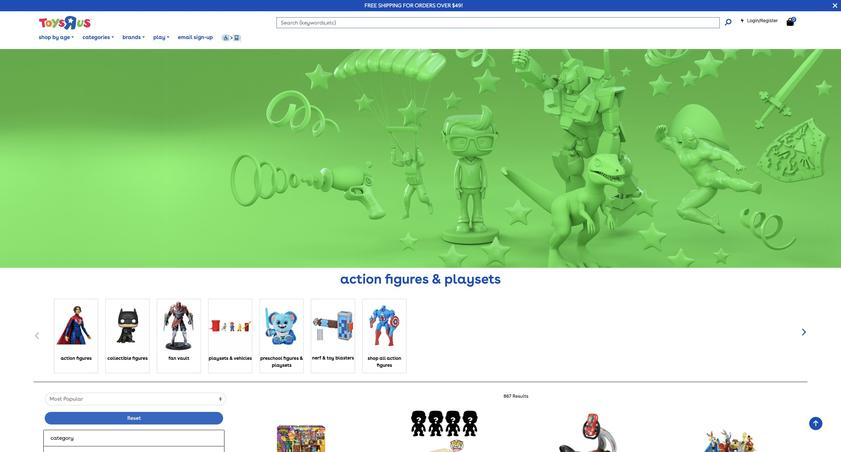 Task type: describe. For each thing, give the bounding box(es) containing it.
vehicles
[[234, 356, 252, 361]]

action figures & playsets
[[341, 271, 501, 287]]

vault
[[178, 356, 190, 361]]

867
[[504, 394, 512, 399]]

categories button
[[78, 29, 118, 46]]

results
[[513, 394, 529, 399]]

free
[[365, 2, 377, 9]]

action figures & playsets main content
[[0, 49, 842, 453]]

action inside shop all action figures
[[387, 356, 402, 361]]

all
[[380, 356, 386, 361]]

orders
[[415, 2, 436, 9]]

free shipping for orders over $49!
[[365, 2, 463, 9]]

collectible
[[108, 356, 131, 361]]

figures for collectible figures
[[132, 356, 148, 361]]

playsets & vehicles image image
[[209, 300, 252, 353]]

action figures
[[61, 356, 92, 361]]

figures for action figures
[[76, 356, 92, 361]]

teenage mutant ninja turtles movie-sewer lair playset image
[[274, 411, 329, 453]]

preschool
[[261, 356, 283, 361]]

shop all action figures
[[368, 356, 402, 368]]

collectible figures
[[108, 356, 148, 361]]

shop for shop by age
[[39, 34, 51, 40]]

0
[[793, 17, 796, 22]]

preschool figures & playsets
[[261, 356, 303, 368]]

shop all action figures link
[[363, 300, 407, 369]]

playsets for action figures & playsets
[[445, 271, 501, 287]]

login/register button
[[741, 17, 779, 24]]

& inside 'link'
[[230, 356, 233, 361]]

collectible figures link
[[106, 300, 149, 362]]

nerf
[[312, 356, 322, 361]]

product-tab tab panel
[[39, 393, 803, 453]]

playsets & vehicles link
[[209, 300, 252, 362]]

playsets & vehicles
[[209, 356, 252, 361]]

playsets for preschool figures & playsets
[[272, 363, 292, 368]]

shop by age
[[39, 34, 70, 40]]

age
[[60, 34, 70, 40]]

brands
[[123, 34, 141, 40]]

fan vault
[[169, 356, 190, 361]]

nerf & toy blasters
[[312, 356, 354, 361]]

shop for shop all action figures
[[368, 356, 379, 361]]

category
[[51, 435, 74, 442]]

smoby - v8 driver with smartphone holder and free smoby app image
[[555, 411, 621, 453]]

by
[[52, 34, 59, 40]]

fan
[[169, 356, 176, 361]]

figures for action figures & playsets
[[385, 271, 429, 287]]

0 link
[[787, 17, 801, 26]]

nerf & toy blasters link
[[312, 300, 355, 362]]



Task type: vqa. For each thing, say whether or not it's contained in the screenshot.
straw inside feed twine through the straw and tie both ends to the ladder ball base. now you're all set to test their skills with this easy nerf target.
no



Task type: locate. For each thing, give the bounding box(es) containing it.
2 horizontal spatial playsets
[[445, 271, 501, 287]]

0 horizontal spatial action
[[61, 356, 75, 361]]

for
[[403, 2, 414, 9]]

brands button
[[118, 29, 149, 46]]

over
[[437, 2, 451, 9]]

action for action figures
[[61, 356, 75, 361]]

preschool figures & playsets image image
[[260, 300, 304, 353]]

action for action figures & playsets
[[341, 271, 382, 287]]

shop inside dropdown button
[[39, 34, 51, 40]]

nerf & toy blasters image image
[[312, 300, 355, 353]]

preschool figures & playsets link
[[260, 300, 304, 369]]

menu bar
[[35, 26, 842, 49]]

1 vertical spatial playsets
[[209, 356, 229, 361]]

figures for preschool figures & playsets
[[284, 356, 299, 361]]

email sign-up link
[[174, 29, 217, 46]]

shop inside shop all action figures
[[368, 356, 379, 361]]

email
[[178, 34, 193, 40]]

1 horizontal spatial action
[[341, 271, 382, 287]]

shop all action figures image image
[[363, 300, 407, 353]]

up
[[207, 34, 213, 40]]

2 vertical spatial playsets
[[272, 363, 292, 368]]

action figures link
[[54, 300, 98, 362]]

None search field
[[277, 17, 732, 28]]

dc comics, looney tunes mash-up pack, limited edition wb 100 years anniversary, 5 looney tunes x dc figures image
[[704, 411, 759, 453]]

action
[[341, 271, 382, 287], [61, 356, 75, 361], [387, 356, 402, 361]]

playsets inside playsets & vehicles 'link'
[[209, 356, 229, 361]]

1 vertical spatial shop
[[368, 356, 379, 361]]

reset
[[127, 415, 141, 422]]

funko pop! mystery bundle image
[[412, 411, 478, 453]]

playsets inside preschool figures & playsets
[[272, 363, 292, 368]]

this icon serves as a link to download the essential accessibility assistive technology app for individuals with physical disabilities. it is featured as part of our commitment to diversity and inclusion. image
[[222, 34, 241, 41]]

2 horizontal spatial action
[[387, 356, 402, 361]]

toy
[[327, 356, 335, 361]]

shop
[[39, 34, 51, 40], [368, 356, 379, 361]]

1 horizontal spatial playsets
[[272, 363, 292, 368]]

shopping bag image
[[787, 18, 794, 26]]

reset button
[[45, 412, 223, 425]]

play
[[153, 34, 166, 40]]

Enter Keyword or Item No. search field
[[277, 17, 720, 28]]

fan vault link
[[157, 300, 201, 362]]

figures
[[385, 271, 429, 287], [76, 356, 92, 361], [132, 356, 148, 361], [284, 356, 299, 361], [377, 363, 393, 368]]

sign-
[[194, 34, 207, 40]]

&
[[432, 271, 442, 287], [323, 356, 326, 361], [230, 356, 233, 361], [300, 356, 303, 361]]

1 horizontal spatial shop
[[368, 356, 379, 361]]

$49!
[[452, 2, 463, 9]]

close button image
[[834, 2, 838, 9]]

shop left all
[[368, 356, 379, 361]]

login/register
[[748, 18, 779, 23]]

free shipping for orders over $49! link
[[365, 2, 463, 9]]

collectible figures image image
[[106, 300, 149, 353]]

toys r us image
[[39, 15, 92, 30]]

categories
[[83, 34, 110, 40]]

email sign-up
[[178, 34, 213, 40]]

& inside preschool figures & playsets
[[300, 356, 303, 361]]

figures inside shop all action figures
[[377, 363, 393, 368]]

shop left by at the top left of the page
[[39, 34, 51, 40]]

shop by age button
[[35, 29, 78, 46]]

867 results
[[504, 394, 529, 399]]

play button
[[149, 29, 174, 46]]

0 horizontal spatial playsets
[[209, 356, 229, 361]]

playsets
[[445, 271, 501, 287], [209, 356, 229, 361], [272, 363, 292, 368]]

0 vertical spatial shop
[[39, 34, 51, 40]]

blasters
[[336, 356, 354, 361]]

shipping
[[379, 2, 402, 9]]

figures inside preschool figures & playsets
[[284, 356, 299, 361]]

menu bar containing shop by age
[[35, 26, 842, 49]]

action figures image image
[[54, 300, 98, 353]]

fan vault image image
[[157, 300, 201, 353]]

0 vertical spatial playsets
[[445, 271, 501, 287]]

0 horizontal spatial shop
[[39, 34, 51, 40]]

category element
[[51, 435, 218, 443]]



